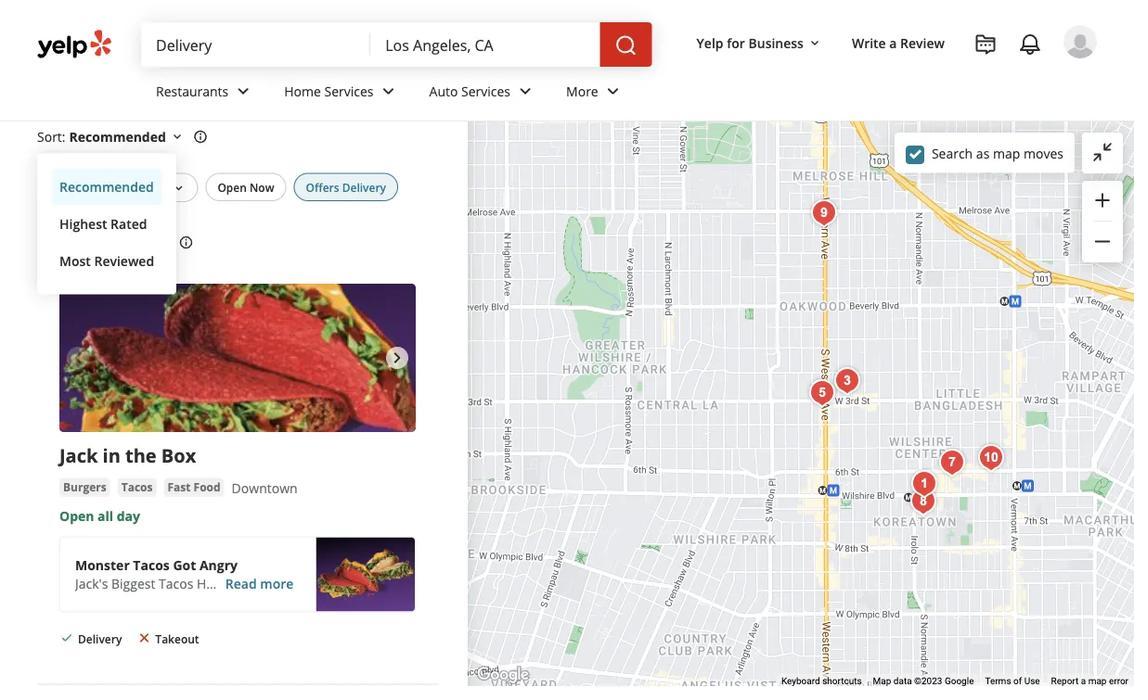 Task type: vqa. For each thing, say whether or not it's contained in the screenshot.
read more at the left bottom
yes



Task type: locate. For each thing, give the bounding box(es) containing it.
burgers
[[63, 480, 106, 495]]

yelp left for at the top right of the page
[[697, 34, 724, 52]]

for
[[727, 34, 745, 52]]

recommended button
[[69, 128, 185, 146]]

24 chevron down v2 image right more
[[602, 80, 624, 102]]

as
[[976, 145, 990, 162]]

delivery inside top 10 best delivery near los angeles, california
[[162, 59, 254, 90]]

louders image
[[934, 445, 971, 482]]

0 horizontal spatial yelp
[[37, 44, 61, 59]]

a right write
[[890, 34, 897, 52]]

map left error
[[1089, 676, 1107, 688]]

restaurants
[[91, 44, 159, 59], [156, 82, 229, 100]]

business
[[749, 34, 804, 52]]

16 checkmark v2 image
[[59, 631, 74, 646]]

24 chevron down v2 image for home services
[[377, 80, 400, 102]]

24 chevron down v2 image inside more link
[[602, 80, 624, 102]]

in
[[103, 443, 121, 468]]

most reviewed
[[59, 252, 154, 270]]

filters group
[[37, 173, 402, 202]]

0 horizontal spatial none field
[[156, 34, 356, 55]]

new
[[276, 575, 303, 593]]

None field
[[156, 34, 356, 55], [386, 34, 585, 55]]

services right home
[[324, 82, 374, 100]]

1 vertical spatial open
[[59, 508, 94, 525]]

1 vertical spatial restaurants link
[[141, 67, 269, 121]]

tacos up "biggest"
[[133, 557, 170, 574]]

0 horizontal spatial a
[[231, 575, 238, 593]]

a for write
[[890, 34, 897, 52]]

none field up auto services
[[386, 34, 585, 55]]

Near text field
[[386, 34, 585, 55]]

24 chevron down v2 image inside home services link
[[377, 80, 400, 102]]

day
[[117, 508, 140, 525]]

spicy
[[241, 575, 273, 593]]

all
[[97, 180, 111, 195]]

none field find
[[156, 34, 356, 55]]

1 24 chevron down v2 image from the left
[[377, 80, 400, 102]]

24 chevron down v2 image
[[232, 80, 255, 102]]

1 vertical spatial restaurants
[[156, 82, 229, 100]]

None search field
[[141, 22, 656, 67]]

1 vertical spatial recommended
[[59, 178, 154, 196]]

0 horizontal spatial services
[[324, 82, 374, 100]]

24 chevron down v2 image right auto services
[[514, 80, 537, 102]]

open left all
[[59, 508, 94, 525]]

highest rated
[[59, 215, 147, 233]]

auto services
[[429, 82, 511, 100]]

recommended button
[[52, 168, 162, 206]]

open left the now
[[218, 180, 247, 195]]

2 horizontal spatial a
[[1081, 676, 1086, 688]]

1 horizontal spatial yelp
[[697, 34, 724, 52]]

1 vertical spatial map
[[1089, 676, 1107, 688]]

terms of use
[[985, 676, 1040, 688]]

a right have at the left of the page
[[231, 575, 238, 593]]

16 info v2 image
[[193, 130, 208, 145]]

jack's biggest tacos have a spicy new friend
[[75, 575, 345, 593]]

24 chevron down v2 image
[[377, 80, 400, 102], [514, 80, 537, 102], [602, 80, 624, 102]]

2 horizontal spatial 24 chevron down v2 image
[[602, 80, 624, 102]]

tacos down got at left
[[159, 575, 193, 593]]

jack in the box link
[[59, 443, 196, 468]]

0 vertical spatial map
[[993, 145, 1021, 162]]

1 horizontal spatial a
[[890, 34, 897, 52]]

map
[[993, 145, 1021, 162], [1089, 676, 1107, 688]]

the
[[125, 443, 157, 468]]

write a review link
[[845, 26, 952, 59]]

16 close v2 image
[[137, 631, 152, 646]]

group
[[1082, 181, 1123, 263]]

sponsored results
[[37, 232, 175, 253]]

yelp inside button
[[697, 34, 724, 52]]

1 horizontal spatial services
[[461, 82, 511, 100]]

1 none field from the left
[[156, 34, 356, 55]]

restaurants link left 16 chevron right v2 image
[[91, 44, 159, 59]]

0 vertical spatial tacos
[[121, 480, 153, 495]]

restaurants left 16 chevron right v2 image
[[91, 44, 159, 59]]

0 horizontal spatial open
[[59, 508, 94, 525]]

0 vertical spatial a
[[890, 34, 897, 52]]

angeles,
[[37, 89, 134, 120]]

fast food link
[[164, 478, 224, 497]]

1 horizontal spatial none field
[[386, 34, 585, 55]]

reviewed
[[94, 252, 154, 270]]

recommended up highest rated button
[[59, 178, 154, 196]]

map right as
[[993, 145, 1021, 162]]

services for home services
[[324, 82, 374, 100]]

sort:
[[37, 128, 65, 146]]

auto services link
[[415, 67, 551, 121]]

more
[[566, 82, 598, 100]]

search
[[932, 145, 973, 162]]

1
[[84, 180, 89, 193]]

none field up near
[[156, 34, 356, 55]]

yelp left 16 chevron right v2 icon
[[37, 44, 61, 59]]

highest rated button
[[52, 206, 162, 243]]

sponsored
[[37, 232, 117, 253]]

recommended down angeles,
[[69, 128, 166, 146]]

yelp for business
[[697, 34, 804, 52]]

1 horizontal spatial open
[[218, 180, 247, 195]]

1 horizontal spatial 24 chevron down v2 image
[[514, 80, 537, 102]]

brothers sandwich shop image
[[973, 440, 1010, 477]]

0 horizontal spatial 24 chevron down v2 image
[[377, 80, 400, 102]]

gogigo station image
[[806, 195, 843, 232]]

a for report
[[1081, 676, 1086, 688]]

16 filter v2 image
[[53, 181, 68, 196]]

yelp for yelp for business
[[697, 34, 724, 52]]

3 24 chevron down v2 image from the left
[[602, 80, 624, 102]]

jack
[[59, 443, 98, 468]]

zzamong image
[[829, 363, 866, 400]]

0 horizontal spatial map
[[993, 145, 1021, 162]]

angry
[[200, 557, 238, 574]]

review
[[901, 34, 945, 52]]

california
[[138, 89, 248, 120]]

delivery link
[[188, 44, 234, 59]]

most reviewed button
[[52, 243, 162, 280]]

restaurants link down delivery link at the top
[[141, 67, 269, 121]]

24 chevron down v2 image for more
[[602, 80, 624, 102]]

recommended
[[69, 128, 166, 146], [59, 178, 154, 196]]

0 vertical spatial recommended
[[69, 128, 166, 146]]

1 vertical spatial tacos
[[133, 557, 170, 574]]

open now
[[218, 180, 274, 195]]

2 none field from the left
[[386, 34, 585, 55]]

0 vertical spatial open
[[218, 180, 247, 195]]

open inside button
[[218, 180, 247, 195]]

services right auto
[[461, 82, 511, 100]]

a right report
[[1081, 676, 1086, 688]]

jack's
[[75, 575, 108, 593]]

open
[[218, 180, 247, 195], [59, 508, 94, 525]]

1 all
[[84, 180, 111, 195]]

2 24 chevron down v2 image from the left
[[514, 80, 537, 102]]

keyboard
[[782, 676, 820, 688]]

google
[[945, 676, 974, 688]]

a
[[890, 34, 897, 52], [231, 575, 238, 593], [1081, 676, 1086, 688]]

map data ©2023 google
[[873, 676, 974, 688]]

recommended inside recommended button
[[59, 178, 154, 196]]

map for moves
[[993, 145, 1021, 162]]

24 chevron down v2 image inside auto services link
[[514, 80, 537, 102]]

notifications image
[[1019, 33, 1042, 56]]

yelp for yelp link
[[37, 44, 61, 59]]

most
[[59, 252, 91, 270]]

tacos up day on the bottom of page
[[121, 480, 153, 495]]

restaurants down 16 chevron right v2 image
[[156, 82, 229, 100]]

terms of use link
[[985, 676, 1040, 688]]

2 services from the left
[[461, 82, 511, 100]]

now
[[250, 180, 274, 195]]

user actions element
[[682, 23, 1123, 137]]

1 horizontal spatial map
[[1089, 676, 1107, 688]]

2 vertical spatial a
[[1081, 676, 1086, 688]]

24 chevron down v2 image left auto
[[377, 80, 400, 102]]

1 services from the left
[[324, 82, 374, 100]]

downtown
[[232, 479, 298, 497]]



Task type: describe. For each thing, give the bounding box(es) containing it.
open for open all day
[[59, 508, 94, 525]]

delivery inside offers delivery button
[[342, 180, 386, 195]]

1 vertical spatial a
[[231, 575, 238, 593]]

burgers button
[[59, 478, 110, 497]]

previous image
[[67, 347, 89, 369]]

fast food
[[168, 480, 221, 495]]

read
[[225, 575, 257, 593]]

24 chevron down v2 image for auto services
[[514, 80, 537, 102]]

falafel corner image
[[905, 484, 942, 521]]

tacos button
[[118, 478, 156, 497]]

biggest
[[111, 575, 155, 593]]

tacos inside button
[[121, 480, 153, 495]]

2 vertical spatial tacos
[[159, 575, 193, 593]]

top 10 best delivery near los angeles, california
[[37, 59, 352, 120]]

have
[[197, 575, 227, 593]]

none field near
[[386, 34, 585, 55]]

egg tuck image
[[906, 466, 943, 503]]

next image
[[386, 347, 408, 369]]

report
[[1051, 676, 1079, 688]]

price: image
[[171, 181, 186, 196]]

10
[[83, 59, 105, 90]]

home
[[284, 82, 321, 100]]

los
[[316, 59, 352, 90]]

fast food button
[[164, 478, 224, 497]]

map region
[[441, 0, 1134, 688]]

fast
[[168, 480, 191, 495]]

Find text field
[[156, 34, 356, 55]]

jack in the box
[[59, 443, 196, 468]]

report a map error
[[1051, 676, 1129, 688]]

of
[[1014, 676, 1022, 688]]

write a review
[[852, 34, 945, 52]]

all
[[98, 508, 113, 525]]

bob b. image
[[1064, 25, 1097, 58]]

recommended for recommended button at the top
[[59, 178, 154, 196]]

use
[[1025, 676, 1040, 688]]

shortcuts
[[823, 676, 862, 688]]

services for auto services
[[461, 82, 511, 100]]

0 vertical spatial restaurants
[[91, 44, 159, 59]]

search as map moves
[[932, 145, 1064, 162]]

monster tacos got angry
[[75, 557, 238, 574]]

box
[[161, 443, 196, 468]]

zoom in image
[[1092, 189, 1114, 212]]

offers delivery button
[[294, 173, 398, 201]]

keyboard shortcuts button
[[782, 675, 862, 688]]

yelp link
[[37, 44, 61, 59]]

tacos link
[[118, 478, 156, 497]]

hae ha heng thai bistro image
[[804, 375, 841, 412]]

highest
[[59, 215, 107, 233]]

food
[[194, 480, 221, 495]]

takeout
[[155, 632, 199, 647]]

map
[[873, 676, 892, 688]]

more
[[260, 575, 294, 593]]

rated
[[111, 215, 147, 233]]

16 chevron right v2 image
[[166, 44, 181, 59]]

zoom out image
[[1092, 231, 1114, 253]]

collapse map image
[[1092, 141, 1114, 163]]

got
[[173, 557, 196, 574]]

more link
[[551, 67, 639, 121]]

top
[[37, 59, 79, 90]]

search image
[[615, 34, 637, 57]]

results
[[120, 232, 175, 253]]

business categories element
[[141, 67, 1097, 121]]

read more
[[225, 575, 294, 593]]

offers
[[306, 180, 339, 195]]

open for open now
[[218, 180, 247, 195]]

best
[[109, 59, 158, 90]]

error
[[1109, 676, 1129, 688]]

map for error
[[1089, 676, 1107, 688]]

terms
[[985, 676, 1011, 688]]

write
[[852, 34, 886, 52]]

yelp for business button
[[689, 26, 830, 59]]

keyboard shortcuts
[[782, 676, 862, 688]]

©2023
[[914, 676, 943, 688]]

projects image
[[975, 33, 997, 56]]

burgers link
[[59, 478, 110, 497]]

slideshow element
[[59, 284, 416, 432]]

16 chevron down v2 image
[[170, 130, 185, 145]]

open now button
[[206, 173, 286, 201]]

home services
[[284, 82, 374, 100]]

recommended for recommended popup button
[[69, 128, 166, 146]]

moves
[[1024, 145, 1064, 162]]

google image
[[473, 664, 534, 688]]

16 info v2 image
[[179, 235, 194, 250]]

report a map error link
[[1051, 676, 1129, 688]]

0 vertical spatial restaurants link
[[91, 44, 159, 59]]

16 chevron right v2 image
[[69, 44, 83, 59]]

near
[[258, 59, 312, 90]]

open all day
[[59, 508, 140, 525]]

data
[[894, 676, 912, 688]]

16 chevron down v2 image
[[808, 36, 822, 51]]

monster
[[75, 557, 130, 574]]

restaurants inside business categories element
[[156, 82, 229, 100]]

offers delivery
[[306, 180, 386, 195]]

friend
[[306, 575, 345, 593]]

auto
[[429, 82, 458, 100]]



